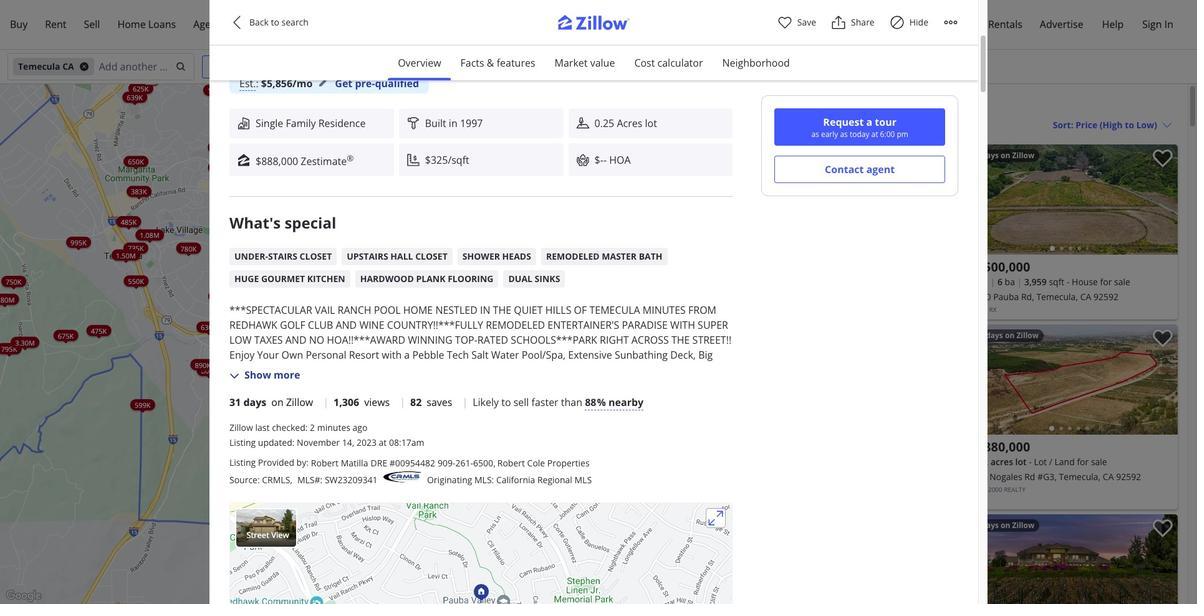Task type: describe. For each thing, give the bounding box(es) containing it.
hardwood plank flooring list item
[[355, 271, 498, 288]]

a for report
[[694, 597, 697, 604]]

1 vertical spatial -
[[1067, 276, 1070, 288]]

gourmet
[[261, 273, 305, 285]]

expand image
[[706, 509, 726, 529]]

1 horizontal spatial 635k link
[[287, 246, 311, 257]]

hall
[[390, 251, 413, 263]]

days for 41
[[982, 150, 999, 161]]

share image
[[831, 15, 846, 30]]

2.70m link
[[227, 242, 256, 253]]

nogales
[[990, 471, 1022, 483]]

675k
[[58, 331, 74, 340]]

669k
[[284, 391, 300, 400]]

41
[[971, 150, 980, 161]]

market value button
[[545, 46, 625, 80]]

485k
[[121, 217, 137, 226]]

92592 inside 39100 pauba rd, temecula, ca 92592 realty rx
[[1094, 291, 1118, 303]]

report a map error link
[[674, 597, 726, 604]]

cost calculator button
[[624, 46, 713, 80]]

725k link
[[349, 253, 374, 264]]

0 horizontal spatial 825k link
[[263, 86, 288, 97]]

more image
[[943, 15, 958, 30]]

for inside $5,880,000 48.52 acres lot - lot / land for sale
[[1077, 456, 1089, 468]]

759k link
[[344, 248, 369, 260]]

under-stairs closet list item
[[229, 248, 337, 266]]

1 vertical spatial 639k link
[[271, 254, 296, 266]]

- inside $5,880,000 48.52 acres lot - lot / land for sale
[[1029, 456, 1032, 468]]

0 horizontal spatial sqft
[[681, 42, 704, 59]]

0 vertical spatial 799k link
[[308, 133, 332, 144]]

cost
[[634, 56, 655, 70]]

1.50m for rightmost 1.50m link
[[260, 304, 280, 313]]

$-
[[595, 153, 603, 167]]

0 vertical spatial 795k
[[306, 236, 321, 246]]

on for 41
[[1001, 150, 1010, 161]]

remove tag image
[[79, 62, 89, 72]]

listing inside zillow last checked:  2 minutes ago listing updated: november 14, 2023 at 08:17am
[[229, 437, 256, 449]]

save
[[797, 16, 816, 28]]

realty inside 0 los nogales rd #g3, temecula, ca 92592 remax 2000 realty
[[1004, 486, 1025, 494]]

©2023
[[583, 597, 601, 604]]

0 horizontal spatial 795k
[[1, 344, 17, 353]]

close image
[[639, 102, 648, 111]]

, inside listing provided by: robert matilla dre #00954482 909-261-6500 , robert cole properties
[[493, 458, 495, 469]]

0 horizontal spatial 635k link
[[248, 237, 273, 248]]

chevron left image inside property images, use arrow keys to navigate, image 1 of 21 group
[[746, 192, 761, 207]]

request
[[823, 115, 864, 129]]

1 1.07m link from the top
[[349, 187, 377, 198]]

updated:
[[258, 437, 295, 449]]

manage rentals link
[[940, 10, 1031, 39]]

new for 550k
[[316, 280, 326, 286]]

heads
[[502, 251, 531, 263]]

chevron down image
[[1162, 120, 1172, 130]]

2 1.07m from the top
[[353, 236, 373, 245]]

hammer image
[[406, 117, 420, 130]]

luxury
[[823, 96, 864, 113]]

ba
[[1005, 276, 1015, 288]]

&
[[487, 56, 494, 70]]

0 horizontal spatial chevron left image
[[229, 15, 244, 30]]

688k link
[[211, 161, 236, 172]]

family
[[286, 117, 316, 130]]

845k
[[294, 418, 310, 428]]

chevron right image
[[1157, 373, 1171, 387]]

559k link
[[385, 297, 410, 308]]

3.50m link
[[497, 235, 525, 247]]

keyboard
[[493, 597, 519, 604]]

tour for 3d tour 849k
[[350, 327, 363, 332]]

890k
[[195, 360, 211, 369]]

buy
[[10, 17, 28, 31]]

0 horizontal spatial -
[[603, 153, 607, 167]]

37028 de portola rd, temecula, ca 92592 image
[[961, 515, 1178, 605]]

2023
[[357, 437, 377, 449]]

tour for 3d tour 780k
[[279, 154, 291, 160]]

1m link
[[473, 127, 492, 138]]

by:
[[296, 457, 309, 469]]

than
[[561, 396, 582, 410]]

save this home image for $9,500,000
[[1153, 150, 1173, 168]]

475k link
[[86, 325, 111, 336]]

1 as from the left
[[811, 129, 819, 140]]

509k
[[220, 131, 236, 140]]

facts & features button
[[450, 46, 545, 80]]

1 horizontal spatial for
[[1100, 276, 1112, 288]]

0 vertical spatial 650k
[[128, 157, 144, 166]]

0 vertical spatial 699k link
[[320, 260, 345, 271]]

boundary
[[591, 100, 634, 112]]

on for 490
[[1005, 330, 1015, 341]]

3d for 3d tour
[[355, 362, 361, 367]]

1 vertical spatial 639k
[[276, 255, 292, 265]]

559k
[[390, 298, 406, 307]]

tour inside "180k 3d tour 4 units"
[[244, 142, 256, 148]]

0 vertical spatial 790k
[[336, 426, 352, 436]]

875k link
[[401, 304, 426, 315]]

640k
[[266, 113, 282, 122]]

mls:
[[474, 474, 494, 486]]

map region
[[0, 47, 887, 605]]

0 vertical spatial 699k
[[324, 261, 340, 270]]

1.19m 1.20m
[[331, 195, 376, 349]]

799k 800k
[[302, 257, 333, 399]]

chevron right image for 68 days on zillow
[[1157, 563, 1171, 578]]

2 inside zillow last checked:  2 minutes ago listing updated: november 14, 2023 at 08:17am
[[310, 422, 315, 434]]

$894,000
[[229, 16, 315, 43]]

2 horizontal spatial 1.50m link
[[256, 303, 285, 314]]

129 results
[[742, 118, 788, 130]]

590k
[[287, 252, 303, 262]]

built
[[425, 117, 446, 130]]

shortcuts
[[521, 597, 547, 604]]

back to search link
[[229, 15, 323, 30]]

closet for under-stairs closet
[[300, 251, 332, 263]]

new for 509k
[[232, 126, 242, 131]]

$888,000 zestimate ®
[[256, 153, 354, 169]]

zillow for 31 days on zillow
[[286, 396, 313, 410]]

remax
[[966, 486, 987, 494]]

1.86m link
[[373, 147, 401, 158]]

0 vertical spatial lot
[[645, 117, 657, 130]]

788k
[[320, 159, 336, 168]]

1.86m
[[377, 148, 397, 157]]

39100 pauba rd, temecula, ca 92592 link
[[966, 290, 1173, 305]]

1 1.07m from the top
[[353, 188, 373, 197]]

0 vertical spatial 1.50m link
[[203, 84, 232, 96]]

regina
[[268, 42, 308, 59]]

780k inside 3d tour 780k
[[268, 159, 284, 169]]

788k link
[[316, 158, 340, 169]]

3d for 3d tour 724k
[[222, 358, 228, 364]]

2 robert from the left
[[497, 458, 525, 469]]

180k link
[[216, 146, 240, 157]]

1.20m
[[356, 195, 376, 204]]

3d for 3d tour 780k
[[272, 154, 278, 160]]

upstairs hall closet list item
[[342, 248, 452, 266]]

92592 inside 0 los nogales rd #g3, temecula, ca 92592 remax 2000 realty
[[1116, 471, 1141, 483]]

keyboard shortcuts
[[493, 597, 547, 604]]

overview
[[398, 56, 441, 70]]

google image
[[3, 589, 44, 605]]

1 vertical spatial 790k
[[325, 488, 341, 497]]

what's special
[[229, 213, 336, 233]]

$-- hoa
[[595, 153, 631, 167]]

3,959
[[1024, 276, 1047, 288]]

show more
[[244, 369, 300, 382]]

on for 68
[[1001, 521, 1010, 531]]

780k link
[[176, 243, 201, 254]]

0 horizontal spatial 625k
[[133, 84, 149, 93]]

zillow last checked:  2 minutes ago listing updated: november 14, 2023 at 08:17am
[[229, 422, 424, 449]]

new 550k
[[304, 280, 326, 295]]

property images, use arrow keys to navigate, image 1 of 21 group
[[739, 145, 956, 255]]

0 vertical spatial 639k link
[[122, 91, 147, 103]]

main navigation
[[0, 0, 1197, 50]]

map data ©2023 google
[[555, 597, 623, 604]]

1 horizontal spatial 625k
[[258, 257, 274, 266]]

show more button
[[229, 368, 300, 383]]

| 1,306 views
[[323, 396, 390, 410]]

insights tags list
[[229, 243, 733, 288]]

property images, use arrow keys to navigate, image 1 of 69 group
[[961, 515, 1178, 605]]

935k link
[[422, 321, 447, 332]]

1 vertical spatial 699k link
[[328, 326, 353, 337]]

671k
[[369, 357, 385, 366]]

630k link
[[196, 322, 221, 333]]

1 horizontal spatial sale
[[1114, 276, 1130, 288]]

stairs
[[268, 251, 297, 263]]

3d for 3d tour 849k
[[344, 327, 349, 332]]

price square feet image
[[406, 153, 420, 167]]

1 vertical spatial 825k link
[[397, 302, 421, 313]]

ca inside 0 los nogales rd #g3, temecula, ca 92592 remax 2000 realty
[[1103, 471, 1114, 483]]

4 inside 4 beds
[[571, 17, 582, 44]]

closet for upstairs hall closet
[[415, 251, 448, 263]]

zillow for 68 days on zillow
[[1012, 521, 1034, 531]]

540k
[[227, 349, 243, 359]]

36400 de portola rd, temecula, ca 92592 image
[[739, 145, 956, 255]]

995k
[[71, 238, 86, 247]]

48.52
[[966, 456, 988, 468]]

ca left luxury
[[803, 96, 819, 113]]

shower
[[462, 251, 500, 263]]

1 vertical spatial 650k link
[[339, 282, 364, 294]]

2 inside map region
[[626, 492, 630, 502]]

599k link
[[130, 399, 155, 411]]

checked:
[[272, 422, 308, 434]]

search image
[[176, 62, 186, 72]]

market
[[555, 56, 588, 70]]

1.08m link
[[135, 229, 164, 241]]

dual sinks list item
[[503, 271, 565, 288]]

street view button
[[236, 510, 296, 547]]

0 vertical spatial 650k link
[[124, 156, 148, 167]]

source: crmls , mls#: sw23209341
[[229, 474, 378, 486]]

lot inside $5,880,000 48.52 acres lot - lot / land for sale
[[1015, 456, 1027, 468]]

0 los nogales rd #g3, temecula, ca 92592 link
[[966, 470, 1173, 485]]

qualified
[[375, 77, 419, 90]]

clear field image
[[174, 62, 184, 72]]

sw23209341
[[325, 474, 378, 486]]

3d tour
[[355, 362, 374, 367]]

single
[[256, 117, 283, 130]]

6
[[997, 276, 1002, 288]]



Task type: locate. For each thing, give the bounding box(es) containing it.
chevron left image
[[746, 192, 761, 207], [967, 192, 982, 207], [967, 373, 982, 387]]

0 horizontal spatial 785k
[[307, 366, 323, 376]]

tour for 3d tour
[[362, 362, 374, 367]]

edit image
[[319, 77, 329, 87]]

chevron left image
[[229, 15, 244, 30], [967, 563, 982, 578]]

2.70m
[[231, 243, 251, 252]]

chevron right image inside property images, use arrow keys to navigate, image 1 of 41 group
[[1157, 192, 1171, 207]]

filters element
[[0, 50, 1197, 84]]

700k
[[308, 480, 324, 489]]

listing down last
[[229, 437, 256, 449]]

house type image
[[237, 117, 251, 130]]

699k up kitchen
[[324, 261, 340, 270]]

chevron right image inside property images, use arrow keys to navigate, image 1 of 69 group
[[1157, 563, 1171, 578]]

tour for 3d tour 724k
[[229, 358, 241, 364]]

550k 559k
[[297, 283, 406, 307]]

650k link down 725k link
[[339, 282, 364, 294]]

1.50m up 565k link
[[260, 304, 280, 313]]

sale
[[1114, 276, 1130, 288], [1091, 456, 1107, 468]]

3 | from the left
[[462, 396, 468, 410]]

33068 regina dr image
[[230, 504, 732, 605]]

on left 669k
[[271, 396, 284, 410]]

2 as from the left
[[840, 129, 848, 140]]

for right land
[[1077, 456, 1089, 468]]

days right 68
[[982, 521, 999, 531]]

chevron down image inside show more button
[[229, 372, 239, 382]]

560k
[[390, 299, 406, 308]]

0 vertical spatial 1.07m
[[353, 188, 373, 197]]

ca inside 39100 pauba rd, temecula, ca 92592 realty rx
[[1080, 291, 1091, 303]]

1 vertical spatial temecula
[[742, 96, 800, 113]]

0 vertical spatial 625k
[[133, 84, 149, 93]]

1 vertical spatial save this home image
[[1153, 520, 1173, 538]]

chevron left image for $5,880,000
[[967, 373, 982, 387]]

2 vertical spatial temecula,
[[1059, 471, 1101, 483]]

849k
[[340, 332, 356, 341]]

at inside request a tour as early as today at 6:00 pm
[[871, 129, 878, 140]]

contact agent
[[825, 163, 895, 176]]

0 vertical spatial realty
[[966, 305, 987, 314]]

1 vertical spatial ,
[[290, 474, 292, 486]]

799k inside 799k 800k
[[302, 257, 318, 267]]

at left 6:00
[[871, 129, 878, 140]]

features
[[497, 56, 535, 70]]

3d left 569k
[[231, 344, 236, 350]]

699k link up 1.19m link
[[328, 326, 353, 337]]

listing up source:
[[229, 457, 256, 469]]

785k link
[[303, 365, 328, 377]]

1 vertical spatial 625k
[[258, 257, 274, 266]]

670k
[[261, 323, 277, 333]]

0 horizontal spatial for
[[1077, 456, 1089, 468]]

1 horizontal spatial 635k
[[291, 247, 307, 256]]

- left hoa
[[603, 153, 607, 167]]

4 inside "180k 3d tour 4 units"
[[228, 148, 232, 157]]

property images, use arrow keys to navigate, image 1 of 5 group
[[961, 325, 1178, 438]]

0 vertical spatial chevron down image
[[446, 62, 456, 72]]

900k
[[256, 381, 272, 390]]

1 horizontal spatial 639k
[[276, 255, 292, 265]]

798k
[[333, 409, 349, 418]]

1.50m for topmost 1.50m link
[[208, 85, 227, 95]]

plus image
[[699, 542, 712, 555]]

5.88m
[[520, 82, 540, 91]]

1 vertical spatial 699k
[[332, 327, 348, 336]]

november
[[297, 437, 340, 449]]

closet up kitchen
[[300, 251, 332, 263]]

1 horizontal spatial lot
[[1015, 456, 1027, 468]]

0 vertical spatial 795k link
[[301, 235, 326, 247]]

save this home image for 68 days on zillow
[[1153, 520, 1173, 538]]

0 vertical spatial 4
[[571, 17, 582, 44]]

899k
[[340, 395, 356, 405]]

799k
[[312, 134, 328, 143], [302, 257, 318, 267]]

799k for 799k
[[312, 134, 328, 143]]

tour inside new 509k 3d tour 540k
[[238, 344, 250, 350]]

0 horizontal spatial 625k link
[[128, 83, 153, 94]]

| left 82
[[400, 396, 405, 410]]

overview button
[[388, 46, 451, 80]]

0 vertical spatial units
[[234, 148, 250, 157]]

0 horizontal spatial closet
[[300, 251, 332, 263]]

780k right zillow logo
[[268, 159, 284, 169]]

dr,
[[311, 42, 328, 59]]

1 vertical spatial temecula,
[[1036, 291, 1078, 303]]

tour inside the 3d tour 849k
[[350, 327, 363, 332]]

3d inside 3d tour 780k
[[272, 154, 278, 160]]

595k
[[355, 387, 371, 396]]

realty down nogales in the bottom of the page
[[1004, 486, 1025, 494]]

1 vertical spatial 1.50m
[[116, 250, 136, 260]]

days for 68
[[982, 521, 999, 531]]

zillow up 845k
[[286, 396, 313, 410]]

robert up originating mls: california regional mls
[[497, 458, 525, 469]]

sqft right cost
[[681, 42, 704, 59]]

days right 80
[[760, 150, 777, 161]]

650k down 725k link
[[343, 283, 359, 293]]

3d inside "180k 3d tour 4 units"
[[237, 142, 243, 148]]

for right house
[[1100, 276, 1112, 288]]

property images, use arrow keys to navigate, image 1 of 41 group
[[961, 145, 1178, 258]]

5.88m link
[[516, 81, 544, 92]]

temecula up results
[[742, 96, 800, 113]]

1 closet from the left
[[300, 251, 332, 263]]

tour for 3d tour 785k
[[343, 403, 355, 409]]

4 up 688k link
[[228, 148, 232, 157]]

skip link list tab list
[[388, 46, 800, 81]]

chevron right image inside property images, use arrow keys to navigate, image 1 of 21 group
[[935, 192, 950, 207]]

zillow for 41 days on zillow
[[1012, 150, 1034, 161]]

los
[[973, 471, 987, 483]]

790k right 700k
[[325, 488, 341, 497]]

825k for bottommost 825k link
[[401, 303, 417, 312]]

1 horizontal spatial ,
[[493, 458, 495, 469]]

chevron left image for $9,500,000
[[967, 192, 982, 207]]

2 | from the left
[[400, 396, 405, 410]]

0 vertical spatial a
[[866, 115, 872, 129]]

790k link up 14,
[[332, 425, 357, 437]]

0 vertical spatial 790k link
[[332, 425, 357, 437]]

remodeled
[[546, 251, 600, 263]]

, left mls#:
[[290, 474, 292, 486]]

days for 31
[[243, 396, 266, 410]]

800k inside 799k 800k
[[317, 390, 333, 399]]

save this home image
[[931, 150, 951, 168], [1153, 520, 1173, 538]]

1 horizontal spatial 795k link
[[301, 235, 326, 247]]

3d tour link
[[347, 360, 377, 377]]

main content containing temecula ca luxury homes
[[729, 84, 1188, 605]]

1 horizontal spatial units
[[632, 492, 648, 502]]

new inside new 550k
[[316, 280, 326, 286]]

550k inside new 550k
[[304, 285, 320, 295]]

contact
[[825, 163, 864, 176]]

799k down single family residence on the top left of the page
[[312, 134, 328, 143]]

acres
[[617, 117, 642, 130]]

645k
[[622, 126, 638, 135]]

on right 41
[[1001, 150, 1010, 161]]

zillow right 80
[[791, 150, 813, 161]]

under-
[[234, 251, 268, 263]]

1 vertical spatial 790k link
[[320, 487, 345, 498]]

main content
[[729, 84, 1188, 605]]

1 vertical spatial 1.50m link
[[112, 249, 140, 261]]

help
[[1102, 17, 1124, 31]]

875k
[[405, 305, 421, 314]]

0 vertical spatial sale
[[1114, 276, 1130, 288]]

temecula
[[18, 60, 60, 72], [742, 96, 800, 113]]

1 vertical spatial chevron left image
[[967, 563, 982, 578]]

minus image
[[699, 575, 712, 588]]

1.25m
[[456, 146, 476, 156]]

- left "lot"
[[1029, 456, 1032, 468]]

2 save this home image from the top
[[1153, 330, 1173, 348]]

1.07m link up 759k link
[[349, 229, 382, 246]]

to left the sell
[[501, 396, 511, 410]]

1 vertical spatial sqft
[[1049, 276, 1064, 288]]

0 horizontal spatial robert
[[311, 458, 339, 469]]

4 up market
[[571, 17, 582, 44]]

894k link
[[353, 339, 377, 350]]

2 listing from the top
[[229, 457, 256, 469]]

chevron left image down 41
[[967, 192, 982, 207]]

tour inside the 3d tour 785k
[[343, 403, 355, 409]]

chevron down image up 585k link on the bottom
[[229, 372, 239, 382]]

0 horizontal spatial save this home image
[[931, 150, 951, 168]]

745k link
[[298, 136, 322, 147]]

shower heads
[[462, 251, 531, 263]]

lot down close "image"
[[645, 117, 657, 130]]

1 horizontal spatial to
[[501, 396, 511, 410]]

on right 490
[[1005, 330, 1015, 341]]

as left early
[[811, 129, 819, 140]]

robert down november
[[311, 458, 339, 469]]

tour inside the 3d tour link
[[362, 362, 374, 367]]

1.50m link left "est."
[[203, 84, 232, 96]]

790k link down sw23209341
[[320, 487, 345, 498]]

565k link
[[266, 314, 291, 326]]

1 robert from the left
[[311, 458, 339, 469]]

1 horizontal spatial -
[[1029, 456, 1032, 468]]

0 horizontal spatial |
[[323, 396, 329, 410]]

chevron left image down 68
[[967, 563, 982, 578]]

chevron left image down 80
[[746, 192, 761, 207]]

heart image
[[777, 15, 792, 30]]

0 horizontal spatial a
[[694, 597, 697, 604]]

1 horizontal spatial 1.50m link
[[203, 84, 232, 96]]

temecula, up pre- at the top
[[331, 42, 391, 59]]

1.50m link down 1.08m
[[112, 249, 140, 261]]

as right early
[[840, 129, 848, 140]]

| left 798k link
[[323, 396, 329, 410]]

2 units link
[[612, 491, 652, 503]]

map
[[555, 597, 567, 604]]

905k link
[[253, 85, 278, 96]]

chevron left image inside property images, use arrow keys to navigate, image 1 of 41 group
[[967, 192, 982, 207]]

closet up plank
[[415, 251, 448, 263]]

days for 80
[[760, 150, 777, 161]]

2 vertical spatial 1.50m
[[260, 304, 280, 313]]

on for 80
[[779, 150, 789, 161]]

2 closet from the left
[[415, 251, 448, 263]]

temecula, down land
[[1059, 471, 1101, 483]]

ca down house
[[1080, 291, 1091, 303]]

4.89m
[[570, 193, 590, 202]]

0 vertical spatial for
[[1100, 276, 1112, 288]]

remove boundary
[[554, 100, 634, 112]]

0 horizontal spatial 4
[[228, 148, 232, 157]]

1 vertical spatial 785k
[[333, 408, 348, 418]]

635k for the right 635k link
[[291, 247, 307, 256]]

temecula, inside $894,000 33068 regina dr, temecula, ca 92592
[[331, 42, 391, 59]]

re-
[[671, 100, 684, 112]]

temecula, inside 39100 pauba rd, temecula, ca 92592 realty rx
[[1036, 291, 1078, 303]]

to inside back to search link
[[271, 16, 279, 28]]

chevron down image left facts
[[446, 62, 456, 72]]

map
[[699, 597, 711, 604]]

1 horizontal spatial chevron left image
[[967, 563, 982, 578]]

ca inside $894,000 33068 regina dr, temecula, ca 92592
[[394, 42, 410, 59]]

1 vertical spatial 795k
[[1, 344, 17, 353]]

799k link up kitchen
[[297, 256, 322, 268]]

595k 599k
[[135, 387, 371, 410]]

tour inside 3d tour 724k
[[229, 358, 241, 364]]

save this home image for 80 days on zillow
[[931, 150, 951, 168]]

699k up 1.19m link
[[332, 327, 348, 336]]

1 vertical spatial 2
[[626, 492, 630, 502]]

1 vertical spatial 799k link
[[297, 256, 322, 268]]

| for | 1,306 views
[[323, 396, 329, 410]]

1 horizontal spatial 1.50m
[[208, 85, 227, 95]]

88 %
[[585, 396, 606, 410]]

4.00m
[[510, 255, 530, 265]]

zillow logo image
[[237, 153, 251, 167]]

to right back
[[271, 16, 279, 28]]

650k up the 383k
[[128, 157, 144, 166]]

725k
[[353, 254, 369, 263]]

on right 68
[[1001, 521, 1010, 531]]

39100
[[966, 291, 991, 303]]

1 horizontal spatial 825k
[[401, 303, 417, 312]]

zillow inside zillow last checked:  2 minutes ago listing updated: november 14, 2023 at 08:17am
[[229, 422, 253, 434]]

chevron right image
[[935, 192, 950, 207], [1157, 192, 1171, 207], [1157, 563, 1171, 578]]

a left tour
[[866, 115, 872, 129]]

0 horizontal spatial to
[[271, 16, 279, 28]]

a left map on the bottom right of page
[[694, 597, 697, 604]]

3d tour 724k
[[218, 358, 241, 373]]

sqft up 39100 pauba rd, temecula, ca 92592 link
[[1049, 276, 1064, 288]]

1 listing from the top
[[229, 437, 256, 449]]

0 vertical spatial 639k
[[127, 92, 143, 102]]

lot up rd
[[1015, 456, 1027, 468]]

1 | from the left
[[323, 396, 329, 410]]

zillow logo image
[[549, 15, 648, 37]]

550k inside 550k 559k
[[297, 283, 313, 292]]

upstairs hall closet
[[347, 251, 448, 263]]

1 horizontal spatial 625k link
[[253, 256, 278, 267]]

| for | 82 saves
[[400, 396, 405, 410]]

this property on the map image
[[474, 585, 489, 603]]

800k
[[262, 87, 278, 97], [291, 281, 307, 290], [201, 366, 217, 375], [317, 390, 333, 399]]

listing provided by: robert matilla dre #00954482 909-261-6500 , robert cole properties
[[229, 457, 590, 469]]

799k up kitchen
[[302, 257, 318, 267]]

beds
[[571, 42, 599, 59]]

0 vertical spatial new
[[232, 126, 242, 131]]

0 vertical spatial at
[[871, 129, 878, 140]]

realty inside 39100 pauba rd, temecula, ca 92592 realty rx
[[966, 305, 987, 314]]

agent
[[193, 17, 220, 31]]

huge gourmet kitchen list item
[[229, 271, 350, 288]]

hide image
[[889, 15, 904, 30]]

special
[[285, 213, 336, 233]]

3d left 671k
[[355, 362, 361, 367]]

0 horizontal spatial chevron down image
[[229, 372, 239, 382]]

save this home image up chevron right icon
[[1153, 330, 1173, 348]]

days right 41
[[982, 150, 999, 161]]

671k link
[[364, 356, 389, 367]]

zillow for 490 days on zillow
[[1016, 330, 1039, 341]]

3d right zillow logo
[[272, 154, 278, 160]]

temecula for temecula ca luxury homes
[[742, 96, 800, 113]]

tour inside 3d tour 780k
[[279, 154, 291, 160]]

| left likely
[[462, 396, 468, 410]]

1 vertical spatial save this home image
[[1153, 330, 1173, 348]]

41 days on zillow
[[971, 150, 1034, 161]]

1.07m down the 2.25m link
[[353, 188, 373, 197]]

land
[[1055, 456, 1075, 468]]

3d right 180k
[[237, 142, 243, 148]]

on right 80
[[779, 150, 789, 161]]

2 units
[[626, 492, 648, 502]]

0 vertical spatial save this home image
[[931, 150, 951, 168]]

calculator
[[657, 56, 703, 70]]

chevron left image down 490
[[967, 373, 982, 387]]

3d inside new 509k 3d tour 540k
[[231, 344, 236, 350]]

825k for the leftmost 825k link
[[268, 87, 284, 96]]

1 vertical spatial 650k
[[343, 283, 359, 293]]

2 horizontal spatial 1.50m
[[260, 304, 280, 313]]

pre-
[[355, 77, 375, 90]]

790k up 14,
[[336, 426, 352, 436]]

905k
[[257, 86, 273, 95]]

0 vertical spatial ,
[[493, 458, 495, 469]]

3d up 1.19m at the left bottom of page
[[344, 327, 349, 332]]

zillow down 39100 pauba rd, temecula, ca 92592 realty rx
[[1016, 330, 1039, 341]]

hoa image
[[576, 153, 590, 167]]

in
[[1164, 17, 1173, 31]]

0 vertical spatial sqft
[[681, 42, 704, 59]]

490 days on zillow
[[971, 330, 1039, 341]]

799k for 799k 800k
[[302, 257, 318, 267]]

zillow for 80 days on zillow
[[791, 150, 813, 161]]

ca right #g3,
[[1103, 471, 1114, 483]]

terms
[[630, 597, 648, 604]]

0 horizontal spatial ,
[[290, 474, 292, 486]]

days for 490
[[986, 330, 1003, 341]]

dual
[[508, 273, 532, 285]]

neighborhood button
[[712, 46, 800, 80]]

785k inside 785k 788k
[[307, 366, 323, 376]]

650k link up the 383k
[[124, 156, 148, 167]]

neighborhood
[[722, 56, 790, 70]]

sale inside $5,880,000 48.52 acres lot - lot / land for sale
[[1091, 456, 1107, 468]]

a inside request a tour as early as today at 6:00 pm
[[866, 115, 872, 129]]

635k for leftmost 635k link
[[253, 238, 269, 247]]

properties
[[547, 458, 590, 469]]

669k link
[[279, 390, 304, 401]]

2
[[310, 422, 315, 434], [626, 492, 630, 502]]

chevron right image for 41 days on zillow
[[1157, 192, 1171, 207]]

0 horizontal spatial 795k link
[[0, 343, 21, 354]]

785k down 850k
[[333, 408, 348, 418]]

to inside the listed status list
[[501, 396, 511, 410]]

1 vertical spatial 1.07m
[[353, 236, 373, 245]]

785k right more
[[307, 366, 323, 376]]

listed status list
[[229, 395, 733, 411]]

save this home image
[[1153, 150, 1173, 168], [1153, 330, 1173, 348]]

, up the mls:
[[493, 458, 495, 469]]

ca inside filters element
[[62, 60, 74, 72]]

sale up "0 los nogales rd #g3, temecula, ca 92592" link at the bottom right of the page
[[1091, 456, 1107, 468]]

at inside zillow last checked:  2 minutes ago listing updated: november 14, 2023 at 08:17am
[[379, 437, 387, 449]]

zillow right 41
[[1012, 150, 1034, 161]]

1 vertical spatial 799k
[[302, 257, 318, 267]]

shower heads list item
[[457, 248, 536, 266]]

on inside the listed status list
[[271, 396, 284, 410]]

rent link
[[36, 10, 75, 39]]

days right 490
[[986, 330, 1003, 341]]

temecula for temecula ca
[[18, 60, 60, 72]]

temecula, inside 0 los nogales rd #g3, temecula, ca 92592 remax 2000 realty
[[1059, 471, 1101, 483]]

advertise
[[1040, 17, 1083, 31]]

3d for 3d tour 785k
[[336, 403, 342, 409]]

1 horizontal spatial sqft
[[1049, 276, 1064, 288]]

chevron right image for 80 days on zillow
[[935, 192, 950, 207]]

0 vertical spatial -
[[603, 153, 607, 167]]

1 vertical spatial units
[[632, 492, 648, 502]]

ago
[[353, 422, 367, 434]]

180k
[[220, 147, 236, 156]]

1 vertical spatial 92592
[[1094, 291, 1118, 303]]

595k link
[[350, 386, 375, 397]]

chevron left image left back
[[229, 15, 244, 30]]

zillow inside the listed status list
[[286, 396, 313, 410]]

92592 inside $894,000 33068 regina dr, temecula, ca 92592
[[413, 42, 449, 59]]

realty
[[966, 305, 987, 314], [1004, 486, 1025, 494]]

temecula, down 3,959 sqft
[[1036, 291, 1078, 303]]

3d inside the 3d tour 785k
[[336, 403, 342, 409]]

1 horizontal spatial 650k
[[343, 283, 359, 293]]

zillow left last
[[229, 422, 253, 434]]

799k link down single family residence on the top left of the page
[[308, 133, 332, 144]]

1 save this home image from the top
[[1153, 150, 1173, 168]]

in
[[449, 117, 457, 130]]

mls logo image
[[383, 471, 422, 484]]

1.50m down 1.08m link
[[116, 250, 136, 260]]

listing inside listing provided by: robert matilla dre #00954482 909-261-6500 , robert cole properties
[[229, 457, 256, 469]]

listing
[[229, 437, 256, 449], [229, 457, 256, 469]]

2 vertical spatial 92592
[[1116, 471, 1141, 483]]

1 horizontal spatial |
[[400, 396, 405, 410]]

1 vertical spatial to
[[501, 396, 511, 410]]

units inside "180k 3d tour 4 units"
[[234, 148, 250, 157]]

sale right house
[[1114, 276, 1130, 288]]

1 horizontal spatial new
[[316, 280, 326, 286]]

days inside the listed status list
[[243, 396, 266, 410]]

2 1.07m link from the top
[[349, 229, 382, 246]]

chevron down image
[[446, 62, 456, 72], [229, 372, 239, 382]]

temecula inside filters element
[[18, 60, 60, 72]]

days down 585k
[[243, 396, 266, 410]]

1 vertical spatial 780k
[[181, 244, 197, 253]]

33068
[[229, 42, 265, 59]]

save this home image for $5,880,000
[[1153, 330, 1173, 348]]

#g3,
[[1037, 471, 1057, 483]]

originating
[[427, 474, 472, 486]]

39100 pauba rd, temecula, ca 92592 image
[[961, 145, 1178, 255]]

1.08m
[[140, 230, 159, 240]]

remodeled master bath list item
[[541, 248, 667, 266]]

| for | likely to sell faster than 88 % nearby
[[462, 396, 468, 410]]

2 horizontal spatial |
[[462, 396, 468, 410]]

3d up 798k at the bottom
[[336, 403, 342, 409]]

3d inside the 3d tour 849k
[[344, 327, 349, 332]]

785k inside the 3d tour 785k
[[333, 408, 348, 418]]

ca left remove tag image
[[62, 60, 74, 72]]

tour
[[244, 142, 256, 148], [279, 154, 291, 160], [350, 327, 363, 332], [238, 344, 250, 350], [229, 358, 241, 364], [362, 362, 374, 367], [343, 403, 355, 409]]

new inside new 509k 3d tour 540k
[[232, 126, 242, 131]]

save this home image down chevron down image
[[1153, 150, 1173, 168]]

1.50m for middle 1.50m link
[[116, 250, 136, 260]]

/
[[1049, 456, 1052, 468]]

0 los nogales rd #g3, temecula, ca 92592 image
[[961, 325, 1178, 435]]

1 horizontal spatial 2
[[626, 492, 630, 502]]

1 horizontal spatial chevron down image
[[446, 62, 456, 72]]

3d right 890k
[[222, 358, 228, 364]]

840k
[[406, 309, 422, 319]]

1 vertical spatial new
[[316, 280, 326, 286]]

0 vertical spatial 625k link
[[128, 83, 153, 94]]

0 vertical spatial chevron left image
[[229, 15, 244, 30]]

at right 2023
[[379, 437, 387, 449]]

1.50m link up 565k link
[[256, 303, 285, 314]]

lot image
[[576, 117, 590, 130]]

1 horizontal spatial closet
[[415, 251, 448, 263]]

795k
[[306, 236, 321, 246], [1, 344, 17, 353]]

1.07m link down the 2.25m link
[[349, 187, 377, 198]]

129
[[742, 118, 757, 130]]

1.50m left "est."
[[208, 85, 227, 95]]

3d inside 3d tour 724k
[[222, 358, 228, 364]]

ca up 'qualified' at the top of the page
[[394, 42, 410, 59]]

0 horizontal spatial 1.50m
[[116, 250, 136, 260]]

on for 31
[[271, 396, 284, 410]]

0 vertical spatial 785k
[[307, 366, 323, 376]]

realty down "39100"
[[966, 305, 987, 314]]

1 horizontal spatial 639k link
[[271, 254, 296, 266]]

1 vertical spatial sale
[[1091, 456, 1107, 468]]

a for request
[[866, 115, 872, 129]]

1 vertical spatial 825k
[[401, 303, 417, 312]]

0 horizontal spatial units
[[234, 148, 250, 157]]

569k
[[239, 346, 255, 355]]

contact agent button
[[775, 156, 945, 183]]

780k left new 509k 3d tour 540k
[[181, 244, 197, 253]]

save this home button
[[921, 145, 956, 180], [1143, 145, 1178, 180], [1143, 325, 1178, 360], [1143, 515, 1178, 550]]

- house for sale
[[1067, 276, 1130, 288]]

rd,
[[1021, 291, 1034, 303]]



Task type: vqa. For each thing, say whether or not it's contained in the screenshot.


